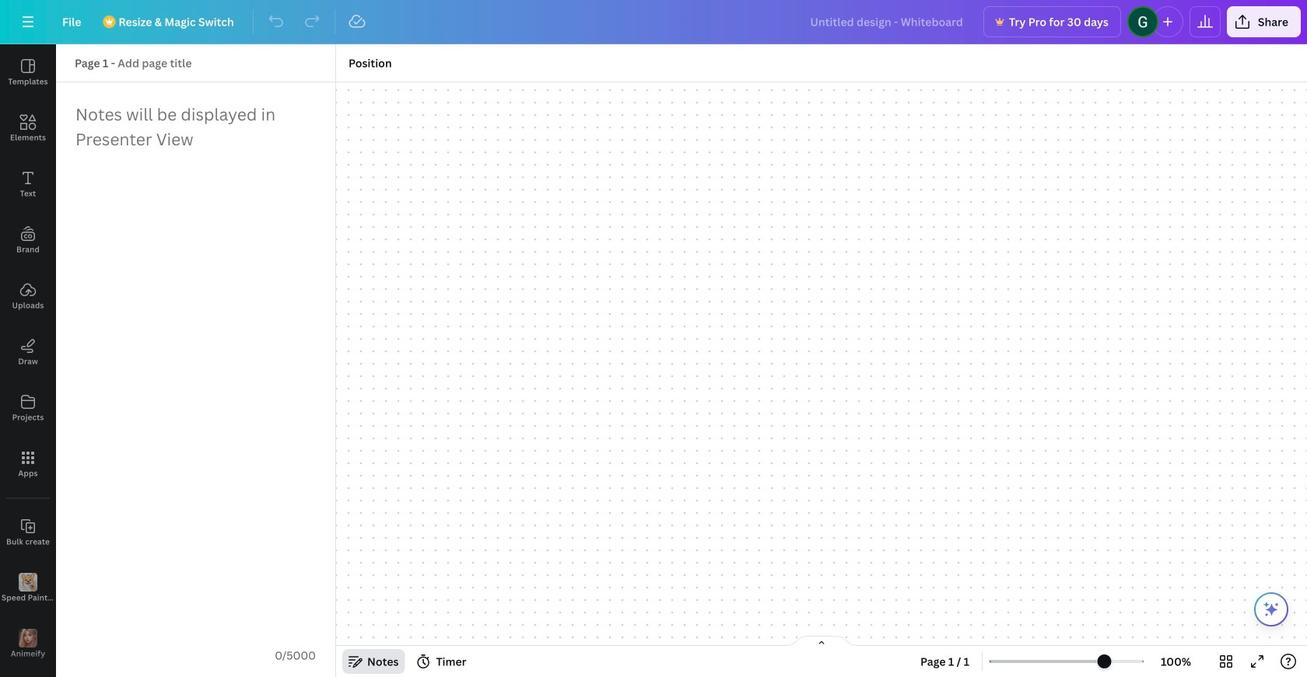 Task type: describe. For each thing, give the bounding box(es) containing it.
quick actions image
[[1262, 601, 1281, 620]]

0 out of 5,000 characters used element
[[275, 649, 316, 664]]

Design title text field
[[798, 6, 977, 37]]

main menu bar
[[0, 0, 1308, 44]]

Notes text field
[[57, 83, 335, 641]]



Task type: vqa. For each thing, say whether or not it's contained in the screenshot.
Zoom button
no



Task type: locate. For each thing, give the bounding box(es) containing it.
show pages image
[[785, 636, 859, 648]]

Page title text field
[[118, 55, 193, 71]]

side panel tab list
[[0, 44, 56, 678]]



